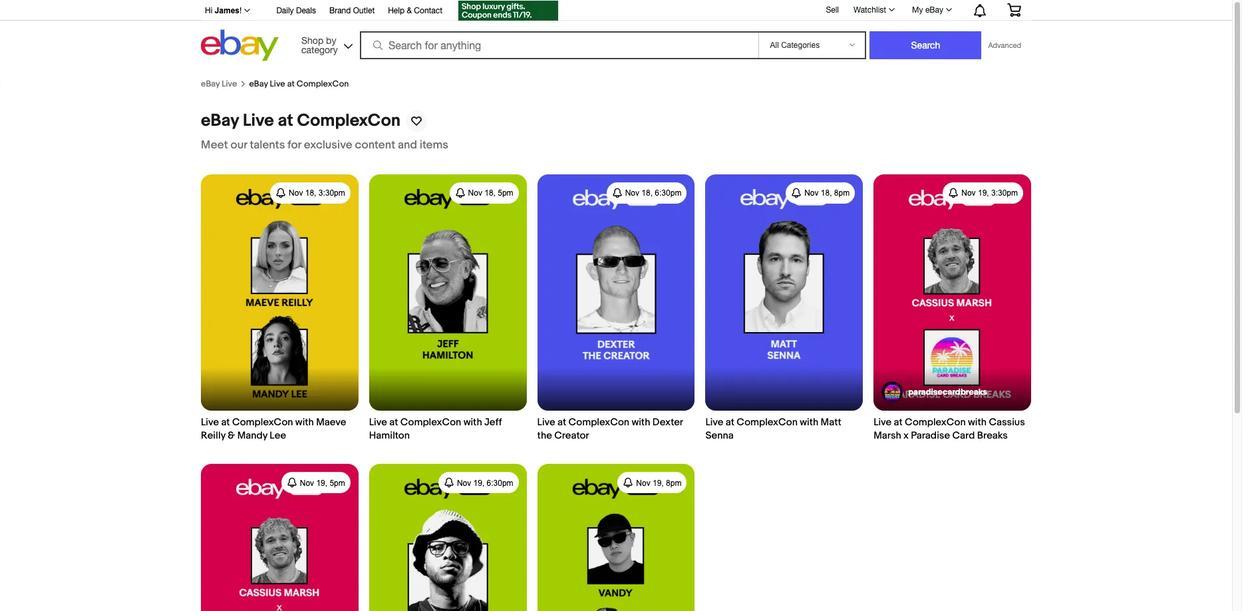 Task type: describe. For each thing, give the bounding box(es) containing it.
brand
[[329, 6, 351, 15]]

nov 19, 3:30pm button
[[943, 182, 1024, 204]]

help
[[388, 6, 405, 15]]

for
[[288, 138, 301, 152]]

nov 18, 3:30pm button
[[270, 182, 351, 204]]

content
[[355, 138, 395, 152]]

3:30pm for cassius
[[992, 189, 1018, 198]]

at for live at complexcon with cassius marsh x paradise card breaks
[[894, 416, 903, 429]]

senna
[[706, 430, 734, 442]]

live at complexcon with dexter the creator link
[[538, 174, 695, 443]]

18, for jeff
[[485, 189, 496, 198]]

matt
[[821, 416, 842, 429]]

james
[[215, 6, 240, 15]]

meet
[[201, 138, 228, 152]]

contact
[[414, 6, 443, 15]]

my ebay link
[[905, 2, 958, 18]]

live at complexcon with jeff hamilton link
[[369, 174, 527, 443]]

daily deals
[[276, 6, 316, 15]]

brand outlet
[[329, 6, 375, 15]]

help & contact
[[388, 6, 443, 15]]

jeff
[[485, 416, 502, 429]]

live inside live at complexcon with dexter the creator
[[538, 416, 556, 429]]

live at complexcon with dexter the creator
[[538, 416, 683, 442]]

get the coupon image
[[459, 1, 558, 21]]

nov for nov 18, 8pm
[[805, 189, 819, 198]]

paradisecardbreaks link
[[882, 382, 988, 403]]

maeve
[[316, 416, 346, 429]]

live right ebay live
[[270, 78, 285, 89]]

shop by category
[[302, 35, 338, 55]]

at for live at complexcon with dexter the creator
[[558, 416, 567, 429]]

nov 19, 8pm button
[[618, 472, 687, 493]]

live inside live at complexcon with maeve reilly & mandy lee
[[201, 416, 219, 429]]

nov 18, 6:30pm button
[[607, 182, 687, 204]]

paradisecardbreaks image
[[882, 382, 903, 403]]

5pm for nov 19, 5pm
[[330, 479, 345, 488]]

lee
[[270, 430, 286, 442]]

6:30pm for nov 19, 6:30pm
[[487, 479, 514, 488]]

19, for 3:30pm
[[978, 189, 990, 198]]

daily
[[276, 6, 294, 15]]

ebay inside account navigation
[[926, 5, 944, 15]]

nov for nov 18, 3:30pm
[[289, 189, 303, 198]]

help & contact link
[[388, 4, 443, 19]]

paradise
[[911, 430, 951, 442]]

card
[[953, 430, 975, 442]]

at for live at complexcon with matt senna
[[726, 416, 735, 429]]

& inside help & contact link
[[407, 6, 412, 15]]

Search for anything text field
[[362, 33, 756, 58]]

live at complexcon with maeve reilly & mandy lee
[[201, 416, 346, 442]]

complexcon up exclusive
[[297, 110, 401, 131]]

5pm for nov 18, 5pm
[[498, 189, 514, 198]]

category
[[302, 44, 338, 55]]

complexcon for live at complexcon with matt senna
[[737, 416, 798, 429]]

by
[[326, 35, 336, 46]]

nov 19, 6:30pm
[[457, 479, 514, 488]]

my ebay
[[913, 5, 944, 15]]

nov 19, 6:30pm button
[[439, 472, 519, 493]]

nov 18, 5pm
[[468, 189, 514, 198]]

19, for 8pm
[[653, 479, 664, 488]]

deals
[[296, 6, 316, 15]]

sell link
[[820, 5, 845, 14]]

nov for nov 19, 3:30pm
[[962, 189, 976, 198]]

watchlist link
[[847, 2, 901, 18]]

nov for nov 18, 6:30pm
[[625, 189, 640, 198]]

& inside live at complexcon with maeve reilly & mandy lee
[[228, 430, 235, 442]]

mandy
[[237, 430, 268, 442]]

ebay live link
[[201, 78, 237, 89]]

ebay live
[[201, 78, 237, 89]]

18, for matt
[[821, 189, 832, 198]]

talents
[[250, 138, 285, 152]]



Task type: vqa. For each thing, say whether or not it's contained in the screenshot.
Nov 18, 8Pm 'button'
yes



Task type: locate. For each thing, give the bounding box(es) containing it.
1 vertical spatial 6:30pm
[[487, 479, 514, 488]]

19, for 5pm
[[316, 479, 328, 488]]

8pm for nov 19, 8pm
[[666, 479, 682, 488]]

1 18, from the left
[[305, 189, 316, 198]]

complexcon
[[297, 78, 349, 89], [297, 110, 401, 131], [232, 416, 293, 429], [401, 416, 461, 429], [569, 416, 630, 429], [737, 416, 798, 429], [905, 416, 966, 429]]

exclusive
[[304, 138, 353, 152]]

live up the
[[538, 416, 556, 429]]

8pm inside button
[[835, 189, 850, 198]]

with left dexter
[[632, 416, 651, 429]]

account navigation
[[198, 0, 1032, 23]]

my
[[913, 5, 924, 15]]

18, inside button
[[642, 189, 653, 198]]

ebay live at complexcon
[[249, 78, 349, 89], [201, 110, 401, 131]]

0 horizontal spatial 6:30pm
[[487, 479, 514, 488]]

with inside live at complexcon with dexter the creator
[[632, 416, 651, 429]]

watchlist
[[854, 5, 887, 15]]

hi james !
[[205, 6, 242, 15]]

shop
[[302, 35, 324, 46]]

with up card
[[968, 416, 987, 429]]

at inside "live at complexcon with jeff hamilton"
[[390, 416, 398, 429]]

6:30pm inside button
[[487, 479, 514, 488]]

1 horizontal spatial 8pm
[[835, 189, 850, 198]]

6:30pm for nov 18, 6:30pm
[[655, 189, 682, 198]]

the
[[538, 430, 552, 442]]

nov
[[289, 189, 303, 198], [468, 189, 483, 198], [625, 189, 640, 198], [805, 189, 819, 198], [962, 189, 976, 198], [300, 479, 314, 488], [457, 479, 471, 488], [637, 479, 651, 488]]

with for matt
[[800, 416, 819, 429]]

8pm
[[835, 189, 850, 198], [666, 479, 682, 488]]

live up "reilly"
[[201, 416, 219, 429]]

shop by category banner
[[198, 0, 1032, 78]]

5pm
[[498, 189, 514, 198], [330, 479, 345, 488]]

meet our talents for exclusive content and items
[[201, 138, 449, 152]]

our
[[231, 138, 247, 152]]

19, inside nov 19, 3:30pm button
[[978, 189, 990, 198]]

6:30pm
[[655, 189, 682, 198], [487, 479, 514, 488]]

at for live at complexcon with maeve reilly & mandy lee
[[221, 416, 230, 429]]

with for cassius
[[968, 416, 987, 429]]

!
[[240, 6, 242, 15]]

with for jeff
[[464, 416, 482, 429]]

live inside live at complexcon with cassius marsh x paradise card breaks
[[874, 416, 892, 429]]

nov for nov 19, 8pm
[[637, 479, 651, 488]]

19,
[[978, 189, 990, 198], [316, 479, 328, 488], [474, 479, 485, 488], [653, 479, 664, 488]]

19, inside nov 19, 8pm button
[[653, 479, 664, 488]]

1 vertical spatial ebay live at complexcon
[[201, 110, 401, 131]]

shop by category button
[[296, 30, 355, 58]]

live up marsh
[[874, 416, 892, 429]]

cassius
[[989, 416, 1026, 429]]

18, for dexter
[[642, 189, 653, 198]]

1 horizontal spatial &
[[407, 6, 412, 15]]

5 with from the left
[[968, 416, 987, 429]]

nov 18, 5pm button
[[450, 182, 519, 204]]

at for live at complexcon with jeff hamilton
[[390, 416, 398, 429]]

live inside live at complexcon with matt senna
[[706, 416, 724, 429]]

complexcon for live at complexcon with cassius marsh x paradise card breaks
[[905, 416, 966, 429]]

none submit inside shop by category banner
[[870, 31, 982, 59]]

19, for 6:30pm
[[474, 479, 485, 488]]

live at complexcon with matt senna
[[706, 416, 842, 442]]

0 horizontal spatial 3:30pm
[[319, 189, 345, 198]]

18, for maeve
[[305, 189, 316, 198]]

4 with from the left
[[800, 416, 819, 429]]

with inside "live at complexcon with jeff hamilton"
[[464, 416, 482, 429]]

complexcon up creator
[[569, 416, 630, 429]]

at inside live at complexcon with matt senna
[[726, 416, 735, 429]]

complexcon inside live at complexcon with cassius marsh x paradise card breaks
[[905, 416, 966, 429]]

live
[[222, 78, 237, 89], [270, 78, 285, 89], [243, 110, 274, 131], [201, 416, 219, 429], [369, 416, 387, 429], [538, 416, 556, 429], [706, 416, 724, 429], [874, 416, 892, 429]]

ebay
[[926, 5, 944, 15], [201, 78, 220, 89], [249, 78, 268, 89], [201, 110, 239, 131]]

hi
[[205, 6, 213, 15]]

1 vertical spatial 5pm
[[330, 479, 345, 488]]

0 vertical spatial 6:30pm
[[655, 189, 682, 198]]

nov 18, 6:30pm
[[625, 189, 682, 198]]

creator
[[555, 430, 589, 442]]

complexcon inside live at complexcon with dexter the creator
[[569, 416, 630, 429]]

dexter
[[653, 416, 683, 429]]

complexcon for live at complexcon with dexter the creator
[[569, 416, 630, 429]]

ebay live at complexcon link
[[249, 78, 349, 89]]

3:30pm inside button
[[992, 189, 1018, 198]]

with for maeve
[[295, 416, 314, 429]]

4 18, from the left
[[821, 189, 832, 198]]

3:30pm
[[319, 189, 345, 198], [992, 189, 1018, 198]]

1 horizontal spatial 3:30pm
[[992, 189, 1018, 198]]

with left matt
[[800, 416, 819, 429]]

18,
[[305, 189, 316, 198], [485, 189, 496, 198], [642, 189, 653, 198], [821, 189, 832, 198]]

nov 19, 5pm
[[300, 479, 345, 488]]

your shopping cart image
[[1007, 3, 1022, 17]]

with inside live at complexcon with cassius marsh x paradise card breaks
[[968, 416, 987, 429]]

&
[[407, 6, 412, 15], [228, 430, 235, 442]]

nov 19, 3:30pm
[[962, 189, 1018, 198]]

x
[[904, 430, 909, 442]]

3:30pm inside button
[[319, 189, 345, 198]]

reilly
[[201, 430, 226, 442]]

nov for nov 19, 5pm
[[300, 479, 314, 488]]

with
[[295, 416, 314, 429], [464, 416, 482, 429], [632, 416, 651, 429], [800, 416, 819, 429], [968, 416, 987, 429]]

live up talents
[[243, 110, 274, 131]]

outlet
[[353, 6, 375, 15]]

3 with from the left
[[632, 416, 651, 429]]

8pm inside button
[[666, 479, 682, 488]]

0 horizontal spatial 5pm
[[330, 479, 345, 488]]

2 3:30pm from the left
[[992, 189, 1018, 198]]

1 vertical spatial 8pm
[[666, 479, 682, 488]]

0 horizontal spatial 8pm
[[666, 479, 682, 488]]

1 horizontal spatial 6:30pm
[[655, 189, 682, 198]]

& right "reilly"
[[228, 430, 235, 442]]

nov for nov 18, 5pm
[[468, 189, 483, 198]]

paradisecardbreaks
[[909, 387, 988, 398]]

brand outlet link
[[329, 4, 375, 19]]

1 3:30pm from the left
[[319, 189, 345, 198]]

live at complexcon with jeff hamilton
[[369, 416, 502, 442]]

breaks
[[978, 430, 1008, 442]]

complexcon inside live at complexcon with maeve reilly & mandy lee
[[232, 416, 293, 429]]

3 18, from the left
[[642, 189, 653, 198]]

live at complexcon with maeve reilly & mandy lee link
[[201, 174, 359, 443]]

complexcon up paradise
[[905, 416, 966, 429]]

18, inside button
[[821, 189, 832, 198]]

8pm for nov 18, 8pm
[[835, 189, 850, 198]]

0 horizontal spatial &
[[228, 430, 235, 442]]

with left jeff on the bottom of the page
[[464, 416, 482, 429]]

1 vertical spatial &
[[228, 430, 235, 442]]

complexcon inside live at complexcon with matt senna
[[737, 416, 798, 429]]

0 vertical spatial &
[[407, 6, 412, 15]]

daily deals link
[[276, 4, 316, 19]]

complexcon for live at complexcon with jeff hamilton
[[401, 416, 461, 429]]

complexcon up hamilton
[[401, 416, 461, 429]]

None submit
[[870, 31, 982, 59]]

19, inside "nov 19, 6:30pm" button
[[474, 479, 485, 488]]

& right help
[[407, 6, 412, 15]]

at
[[287, 78, 295, 89], [278, 110, 293, 131], [221, 416, 230, 429], [390, 416, 398, 429], [558, 416, 567, 429], [726, 416, 735, 429], [894, 416, 903, 429]]

ebay live at complexcon up the "for"
[[201, 110, 401, 131]]

nov inside button
[[805, 189, 819, 198]]

1 with from the left
[[295, 416, 314, 429]]

1 horizontal spatial 5pm
[[498, 189, 514, 198]]

live up hamilton
[[369, 416, 387, 429]]

advanced link
[[982, 32, 1028, 59]]

ebay live at complexcon down category
[[249, 78, 349, 89]]

nov for nov 19, 6:30pm
[[457, 479, 471, 488]]

2 18, from the left
[[485, 189, 496, 198]]

3:30pm for maeve
[[319, 189, 345, 198]]

complexcon for live at complexcon with maeve reilly & mandy lee
[[232, 416, 293, 429]]

live at complexcon with matt senna link
[[706, 174, 863, 443]]

and
[[398, 138, 417, 152]]

advanced
[[989, 41, 1022, 49]]

nov 19, 8pm
[[637, 479, 682, 488]]

live inside "live at complexcon with jeff hamilton"
[[369, 416, 387, 429]]

at inside live at complexcon with maeve reilly & mandy lee
[[221, 416, 230, 429]]

complexcon left matt
[[737, 416, 798, 429]]

0 vertical spatial 5pm
[[498, 189, 514, 198]]

with left maeve
[[295, 416, 314, 429]]

with inside live at complexcon with matt senna
[[800, 416, 819, 429]]

hamilton
[[369, 430, 410, 442]]

19, inside nov 19, 5pm button
[[316, 479, 328, 488]]

0 vertical spatial ebay live at complexcon
[[249, 78, 349, 89]]

complexcon down category
[[297, 78, 349, 89]]

at inside live at complexcon with dexter the creator
[[558, 416, 567, 429]]

nov 18, 8pm button
[[786, 182, 855, 204]]

live at complexcon with cassius marsh x paradise card breaks
[[874, 416, 1026, 442]]

items
[[420, 138, 449, 152]]

with for dexter
[[632, 416, 651, 429]]

marsh
[[874, 430, 902, 442]]

nov 18, 8pm
[[805, 189, 850, 198]]

nov 18, 3:30pm
[[289, 189, 345, 198]]

sell
[[826, 5, 839, 14]]

2 with from the left
[[464, 416, 482, 429]]

complexcon up the mandy
[[232, 416, 293, 429]]

complexcon inside "live at complexcon with jeff hamilton"
[[401, 416, 461, 429]]

6:30pm inside button
[[655, 189, 682, 198]]

live up senna
[[706, 416, 724, 429]]

live up our
[[222, 78, 237, 89]]

at inside live at complexcon with cassius marsh x paradise card breaks
[[894, 416, 903, 429]]

nov 19, 5pm button
[[281, 472, 351, 493]]

with inside live at complexcon with maeve reilly & mandy lee
[[295, 416, 314, 429]]

0 vertical spatial 8pm
[[835, 189, 850, 198]]



